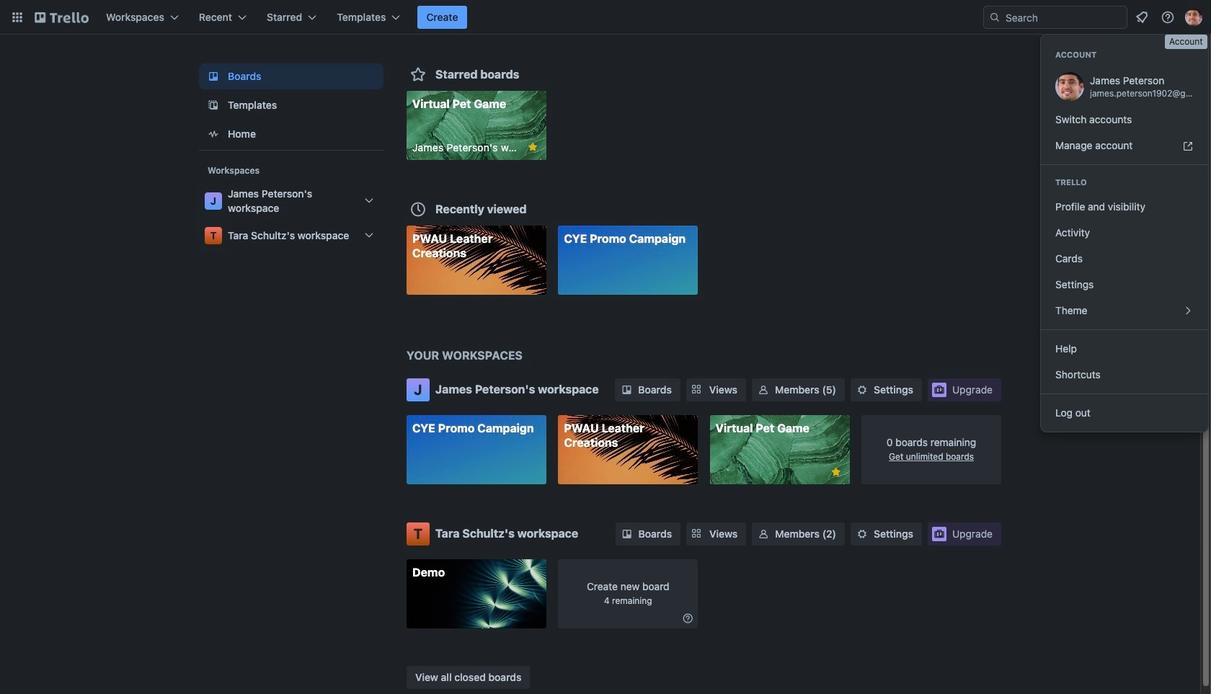 Task type: describe. For each thing, give the bounding box(es) containing it.
0 horizontal spatial sm image
[[681, 611, 696, 626]]

0 notifications image
[[1134, 9, 1151, 26]]

template board image
[[205, 97, 222, 114]]

search image
[[990, 12, 1001, 23]]

board image
[[205, 68, 222, 85]]

1 vertical spatial click to unstar this board. it will be removed from your starred list. image
[[830, 466, 843, 479]]

primary element
[[0, 0, 1212, 35]]



Task type: vqa. For each thing, say whether or not it's contained in the screenshot.
due
no



Task type: locate. For each thing, give the bounding box(es) containing it.
1 vertical spatial sm image
[[681, 611, 696, 626]]

james peterson (jamespeterson93) image
[[1186, 9, 1203, 26]]

james peterson (jamespeterson93) image
[[1056, 72, 1085, 101]]

Search field
[[984, 6, 1128, 29]]

tooltip
[[1166, 35, 1208, 49]]

back to home image
[[35, 6, 89, 29]]

1 horizontal spatial sm image
[[757, 383, 771, 397]]

sm image
[[620, 383, 634, 397], [856, 383, 870, 397], [620, 527, 635, 541], [757, 527, 771, 541], [856, 527, 870, 541]]

sm image
[[757, 383, 771, 397], [681, 611, 696, 626]]

1 horizontal spatial click to unstar this board. it will be removed from your starred list. image
[[830, 466, 843, 479]]

open information menu image
[[1161, 10, 1176, 25]]

0 vertical spatial click to unstar this board. it will be removed from your starred list. image
[[527, 141, 539, 154]]

0 vertical spatial sm image
[[757, 383, 771, 397]]

click to unstar this board. it will be removed from your starred list. image
[[527, 141, 539, 154], [830, 466, 843, 479]]

0 horizontal spatial click to unstar this board. it will be removed from your starred list. image
[[527, 141, 539, 154]]

home image
[[205, 126, 222, 143]]



